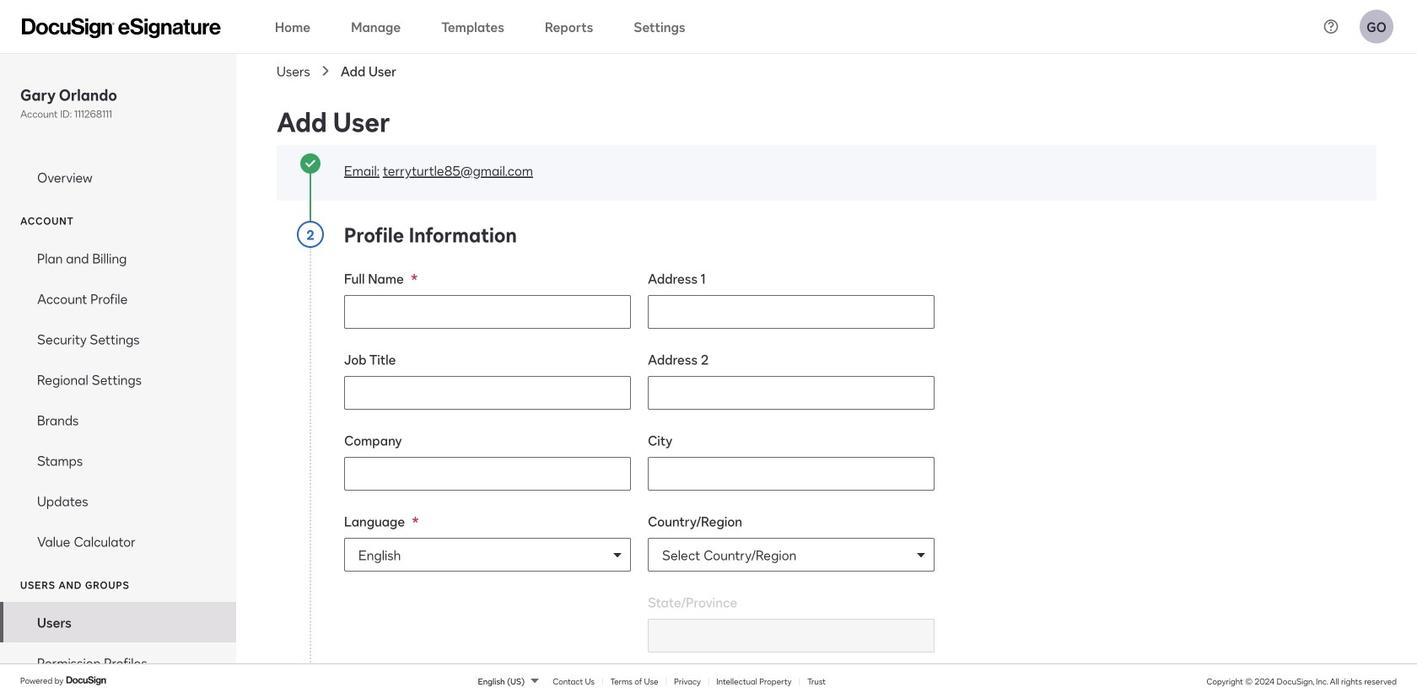 Task type: locate. For each thing, give the bounding box(es) containing it.
docusign admin image
[[22, 18, 221, 38]]

None text field
[[345, 296, 630, 328], [649, 296, 934, 328], [649, 377, 934, 409], [649, 458, 934, 490], [649, 620, 934, 652], [345, 296, 630, 328], [649, 296, 934, 328], [649, 377, 934, 409], [649, 458, 934, 490], [649, 620, 934, 652]]

None text field
[[345, 377, 630, 409], [345, 458, 630, 490], [345, 377, 630, 409], [345, 458, 630, 490]]

docusign image
[[66, 675, 108, 688]]



Task type: describe. For each thing, give the bounding box(es) containing it.
account element
[[0, 238, 236, 562]]

users and groups element
[[0, 603, 236, 699]]



